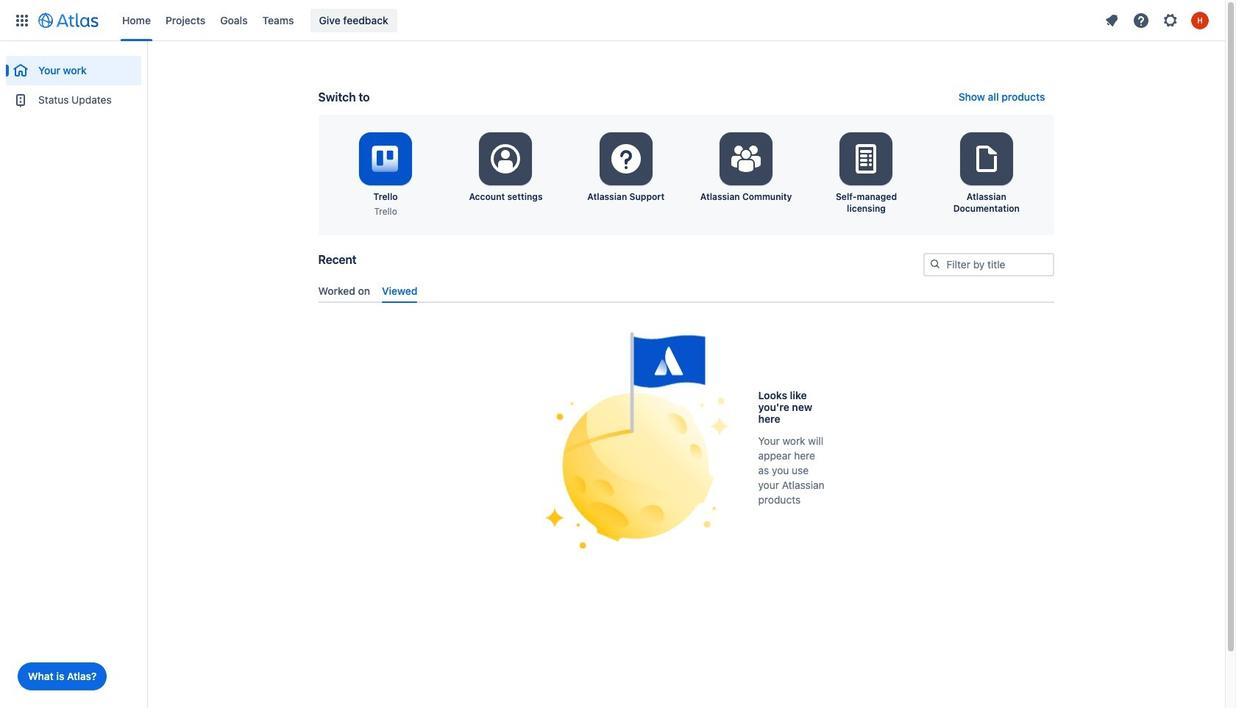 Task type: describe. For each thing, give the bounding box(es) containing it.
search image
[[929, 258, 941, 270]]

account image
[[1191, 11, 1209, 29]]

switch to... image
[[13, 11, 31, 29]]



Task type: locate. For each thing, give the bounding box(es) containing it.
list
[[115, 0, 1099, 41], [1099, 8, 1216, 32]]

tab list
[[312, 279, 1060, 303]]

top element
[[9, 0, 1099, 41]]

notifications image
[[1103, 11, 1121, 29]]

Filter by title field
[[925, 255, 1053, 275]]

0 horizontal spatial settings image
[[729, 141, 764, 177]]

group
[[6, 41, 141, 119]]

1 horizontal spatial settings image
[[969, 141, 1004, 177]]

1 settings image from the left
[[729, 141, 764, 177]]

banner
[[0, 0, 1225, 41]]

settings image
[[729, 141, 764, 177], [969, 141, 1004, 177]]

2 settings image from the left
[[969, 141, 1004, 177]]

settings image
[[1162, 11, 1180, 29], [488, 141, 524, 177], [608, 141, 644, 177], [849, 141, 884, 177]]

help icon image
[[1132, 11, 1150, 29]]



Task type: vqa. For each thing, say whether or not it's contained in the screenshot.
the Personal settings
no



